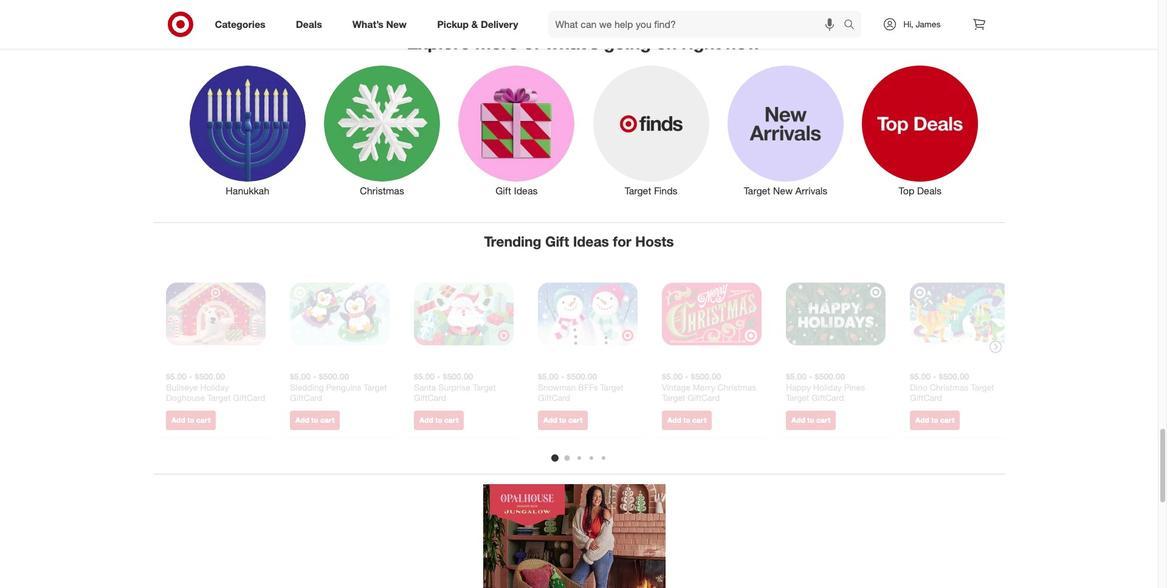 Task type: describe. For each thing, give the bounding box(es) containing it.
vintage
[[662, 383, 691, 393]]

on
[[656, 32, 677, 54]]

bullseye
[[166, 383, 198, 393]]

$500.00 for bullseye
[[195, 372, 225, 382]]

gift ideas link
[[450, 63, 584, 198]]

add for $5.00 - $500.00 dino christmas target giftcard
[[916, 416, 930, 425]]

james
[[916, 19, 941, 29]]

add to cart button for santa
[[414, 411, 464, 431]]

trending gift ideas for hosts
[[484, 233, 674, 250]]

target inside the $5.00 - $500.00 sledding penguins target giftcard
[[364, 383, 387, 393]]

giftcard inside $5.00 - $500.00 dino christmas target giftcard
[[910, 393, 943, 404]]

finds
[[654, 185, 678, 197]]

now
[[726, 32, 761, 54]]

add for $5.00 - $500.00 sledding penguins target giftcard
[[295, 416, 309, 425]]

hosts
[[636, 233, 674, 250]]

target new arrivals
[[744, 185, 828, 197]]

add to cart for vintage
[[668, 416, 707, 425]]

dino
[[910, 383, 928, 393]]

happy
[[786, 383, 811, 393]]

more
[[475, 32, 519, 54]]

surprise
[[438, 383, 470, 393]]

- for sledding
[[313, 372, 316, 382]]

$500.00 for santa
[[443, 372, 473, 382]]

new for target
[[774, 185, 793, 197]]

0 horizontal spatial deals
[[296, 18, 322, 30]]

- for happy
[[809, 372, 813, 382]]

target finds
[[625, 185, 678, 197]]

- for vintage
[[685, 372, 689, 382]]

search button
[[839, 11, 868, 40]]

cart for happy
[[817, 416, 831, 425]]

add for $5.00 - $500.00 santa surprise target giftcard
[[419, 416, 433, 425]]

pickup & delivery
[[437, 18, 519, 30]]

target finds link
[[584, 63, 719, 198]]

sledding penguins target giftcard image
[[290, 265, 390, 365]]

1 vertical spatial ideas
[[574, 233, 609, 250]]

hi,
[[904, 19, 914, 29]]

giftcard inside $5.00 - $500.00 happy holiday pines target giftcard
[[812, 393, 844, 404]]

cart for snowman
[[568, 416, 583, 425]]

$500.00 for vintage
[[691, 372, 721, 382]]

$500.00 for happy
[[815, 372, 845, 382]]

$5.00 for sledding
[[290, 372, 311, 382]]

ideas inside gift ideas "link"
[[514, 185, 538, 197]]

- for snowman
[[561, 372, 565, 382]]

$5.00 for dino
[[910, 372, 931, 382]]

add for $5.00 - $500.00 snowman bffs target giftcard
[[544, 416, 557, 425]]

top deals
[[899, 185, 942, 197]]

christmas inside $5.00 - $500.00 dino christmas target giftcard
[[930, 383, 969, 393]]

gift inside "link"
[[496, 185, 512, 197]]

bullseye holiday doghouse target giftcard image
[[166, 265, 266, 365]]

to for snowman
[[559, 416, 566, 425]]

&
[[472, 18, 478, 30]]

add to cart button for happy
[[786, 411, 836, 431]]

explore more of what's going on right now
[[407, 32, 761, 54]]

holiday for pines
[[813, 383, 842, 393]]

target inside '$5.00 - $500.00 snowman bffs target giftcard'
[[600, 383, 624, 393]]

to for dino
[[932, 416, 939, 425]]

penguins
[[326, 383, 361, 393]]

dino christmas target giftcard image
[[910, 265, 1010, 365]]

$5.00 - $500.00 snowman bffs target giftcard
[[538, 372, 624, 404]]

santa surprise target giftcard image
[[414, 265, 514, 365]]

christmas inside christmas 'link'
[[360, 185, 404, 197]]

advertisement region
[[483, 485, 666, 589]]

$500.00 for snowman
[[567, 372, 597, 382]]

1 vertical spatial deals
[[918, 185, 942, 197]]

explore
[[407, 32, 471, 54]]

top deals link
[[854, 63, 988, 198]]

sledding
[[290, 383, 324, 393]]

holiday for doghouse
[[200, 383, 229, 393]]

trending
[[484, 233, 542, 250]]

$500.00 for dino
[[939, 372, 969, 382]]

cart for santa
[[444, 416, 459, 425]]

deals link
[[286, 11, 337, 38]]

cart for bullseye
[[196, 416, 210, 425]]

add for $5.00 - $500.00 vintage merry christmas target giftcard
[[668, 416, 681, 425]]

- for santa
[[437, 372, 441, 382]]

top
[[899, 185, 915, 197]]

giftcard inside $5.00 - $500.00 santa surprise target giftcard
[[414, 393, 446, 404]]

target inside $5.00 - $500.00 dino christmas target giftcard
[[971, 383, 995, 393]]

- for dino
[[933, 372, 937, 382]]

for
[[613, 233, 632, 250]]

vintage merry christmas target giftcard image
[[662, 265, 762, 365]]

to for happy
[[808, 416, 815, 425]]

hanukkah
[[226, 185, 270, 197]]

happy holiday pines target giftcard image
[[786, 265, 886, 365]]

add for $5.00 - $500.00 bullseye holiday doghouse target giftcard
[[171, 416, 185, 425]]

1 vertical spatial gift
[[546, 233, 570, 250]]

add to cart for bullseye
[[171, 416, 210, 425]]

giftcard inside the $5.00 - $500.00 sledding penguins target giftcard
[[290, 393, 322, 404]]

new for what's
[[386, 18, 407, 30]]

$5.00 - $500.00 vintage merry christmas target giftcard
[[662, 372, 757, 404]]



Task type: locate. For each thing, give the bounding box(es) containing it.
6 $500.00 from the left
[[815, 372, 845, 382]]

target inside $5.00 - $500.00 bullseye holiday doghouse target giftcard
[[207, 393, 230, 404]]

2 add to cart button from the left
[[290, 411, 340, 431]]

add to cart
[[171, 416, 210, 425], [295, 416, 334, 425], [419, 416, 459, 425], [544, 416, 583, 425], [668, 416, 707, 425], [792, 416, 831, 425], [916, 416, 955, 425]]

ideas up trending
[[514, 185, 538, 197]]

1 $5.00 from the left
[[166, 372, 186, 382]]

0 vertical spatial deals
[[296, 18, 322, 30]]

add to cart for sledding
[[295, 416, 334, 425]]

4 giftcard from the left
[[538, 393, 570, 404]]

target inside '$5.00 - $500.00 vintage merry christmas target giftcard'
[[662, 393, 685, 404]]

categories
[[215, 18, 266, 30]]

7 - from the left
[[933, 372, 937, 382]]

what's
[[545, 32, 599, 54]]

what's
[[353, 18, 384, 30]]

0 horizontal spatial holiday
[[200, 383, 229, 393]]

add to cart button for vintage
[[662, 411, 712, 431]]

to for sledding
[[311, 416, 318, 425]]

add to cart button down dino
[[910, 411, 960, 431]]

7 $5.00 from the left
[[910, 372, 931, 382]]

pickup
[[437, 18, 469, 30]]

what's new
[[353, 18, 407, 30]]

holiday up doghouse
[[200, 383, 229, 393]]

to down doghouse
[[187, 416, 194, 425]]

4 add to cart button from the left
[[538, 411, 588, 431]]

cart for dino
[[941, 416, 955, 425]]

$5.00 inside $5.00 - $500.00 bullseye holiday doghouse target giftcard
[[166, 372, 186, 382]]

3 $500.00 from the left
[[443, 372, 473, 382]]

$5.00 for vintage
[[662, 372, 683, 382]]

arrivals
[[796, 185, 828, 197]]

cart down the $5.00 - $500.00 sledding penguins target giftcard
[[320, 416, 334, 425]]

add to cart button down doghouse
[[166, 411, 216, 431]]

3 to from the left
[[435, 416, 442, 425]]

snowman
[[538, 383, 576, 393]]

1 horizontal spatial gift
[[546, 233, 570, 250]]

5 - from the left
[[685, 372, 689, 382]]

- for bullseye
[[189, 372, 192, 382]]

add down snowman
[[544, 416, 557, 425]]

add to cart for dino
[[916, 416, 955, 425]]

0 vertical spatial gift
[[496, 185, 512, 197]]

santa
[[414, 383, 436, 393]]

4 to from the left
[[559, 416, 566, 425]]

of
[[524, 32, 540, 54]]

$500.00 inside the $5.00 - $500.00 sledding penguins target giftcard
[[319, 372, 349, 382]]

add to cart down doghouse
[[171, 416, 210, 425]]

hanukkah link
[[180, 63, 315, 198]]

5 add to cart button from the left
[[662, 411, 712, 431]]

$5.00 - $500.00 bullseye holiday doghouse target giftcard
[[166, 372, 265, 404]]

3 $5.00 from the left
[[414, 372, 435, 382]]

target inside $5.00 - $500.00 happy holiday pines target giftcard
[[786, 393, 810, 404]]

$5.00 up bullseye
[[166, 372, 186, 382]]

$5.00 up santa
[[414, 372, 435, 382]]

1 horizontal spatial new
[[774, 185, 793, 197]]

3 - from the left
[[437, 372, 441, 382]]

5 cart from the left
[[693, 416, 707, 425]]

1 horizontal spatial ideas
[[574, 233, 609, 250]]

- inside '$5.00 - $500.00 snowman bffs target giftcard'
[[561, 372, 565, 382]]

pickup & delivery link
[[427, 11, 534, 38]]

$5.00 for bullseye
[[166, 372, 186, 382]]

right
[[682, 32, 721, 54]]

4 $5.00 from the left
[[538, 372, 559, 382]]

- inside $5.00 - $500.00 happy holiday pines target giftcard
[[809, 372, 813, 382]]

add to cart down happy
[[792, 416, 831, 425]]

6 giftcard from the left
[[812, 393, 844, 404]]

add to cart button for dino
[[910, 411, 960, 431]]

3 add to cart button from the left
[[414, 411, 464, 431]]

$5.00 inside the $5.00 - $500.00 sledding penguins target giftcard
[[290, 372, 311, 382]]

1 vertical spatial new
[[774, 185, 793, 197]]

3 cart from the left
[[444, 416, 459, 425]]

add to cart button down snowman
[[538, 411, 588, 431]]

6 - from the left
[[809, 372, 813, 382]]

$5.00 inside $5.00 - $500.00 dino christmas target giftcard
[[910, 372, 931, 382]]

$5.00 up happy
[[786, 372, 807, 382]]

$5.00 up sledding
[[290, 372, 311, 382]]

5 $500.00 from the left
[[691, 372, 721, 382]]

5 giftcard from the left
[[688, 393, 720, 404]]

6 add to cart from the left
[[792, 416, 831, 425]]

new right what's
[[386, 18, 407, 30]]

1 add from the left
[[171, 416, 185, 425]]

1 horizontal spatial christmas
[[718, 383, 757, 393]]

$5.00 - $500.00 happy holiday pines target giftcard
[[786, 372, 865, 404]]

- inside $5.00 - $500.00 dino christmas target giftcard
[[933, 372, 937, 382]]

add to cart down santa
[[419, 416, 459, 425]]

target
[[625, 185, 652, 197], [744, 185, 771, 197], [364, 383, 387, 393], [473, 383, 496, 393], [600, 383, 624, 393], [971, 383, 995, 393], [207, 393, 230, 404], [662, 393, 685, 404], [786, 393, 810, 404]]

cart for sledding
[[320, 416, 334, 425]]

3 giftcard from the left
[[414, 393, 446, 404]]

gift ideas
[[496, 185, 538, 197]]

add for $5.00 - $500.00 happy holiday pines target giftcard
[[792, 416, 806, 425]]

4 - from the left
[[561, 372, 565, 382]]

2 horizontal spatial christmas
[[930, 383, 969, 393]]

$5.00 inside $5.00 - $500.00 happy holiday pines target giftcard
[[786, 372, 807, 382]]

giftcard inside '$5.00 - $500.00 vintage merry christmas target giftcard'
[[688, 393, 720, 404]]

1 horizontal spatial deals
[[918, 185, 942, 197]]

to for santa
[[435, 416, 442, 425]]

delivery
[[481, 18, 519, 30]]

cart down surprise
[[444, 416, 459, 425]]

$5.00 inside '$5.00 - $500.00 vintage merry christmas target giftcard'
[[662, 372, 683, 382]]

$5.00 up vintage
[[662, 372, 683, 382]]

gift up trending
[[496, 185, 512, 197]]

add to cart button down sledding
[[290, 411, 340, 431]]

$5.00
[[166, 372, 186, 382], [290, 372, 311, 382], [414, 372, 435, 382], [538, 372, 559, 382], [662, 372, 683, 382], [786, 372, 807, 382], [910, 372, 931, 382]]

christmas inside '$5.00 - $500.00 vintage merry christmas target giftcard'
[[718, 383, 757, 393]]

7 to from the left
[[932, 416, 939, 425]]

search
[[839, 19, 868, 31]]

1 add to cart button from the left
[[166, 411, 216, 431]]

deals right top
[[918, 185, 942, 197]]

add to cart for santa
[[419, 416, 459, 425]]

holiday
[[200, 383, 229, 393], [813, 383, 842, 393]]

6 $5.00 from the left
[[786, 372, 807, 382]]

7 add to cart button from the left
[[910, 411, 960, 431]]

1 $500.00 from the left
[[195, 372, 225, 382]]

add to cart button down santa
[[414, 411, 464, 431]]

2 $5.00 from the left
[[290, 372, 311, 382]]

cart
[[196, 416, 210, 425], [320, 416, 334, 425], [444, 416, 459, 425], [568, 416, 583, 425], [693, 416, 707, 425], [817, 416, 831, 425], [941, 416, 955, 425]]

to down sledding
[[311, 416, 318, 425]]

3 add to cart from the left
[[419, 416, 459, 425]]

0 vertical spatial ideas
[[514, 185, 538, 197]]

holiday inside $5.00 - $500.00 bullseye holiday doghouse target giftcard
[[200, 383, 229, 393]]

bffs
[[578, 383, 598, 393]]

2 holiday from the left
[[813, 383, 842, 393]]

$500.00 inside $5.00 - $500.00 santa surprise target giftcard
[[443, 372, 473, 382]]

6 cart from the left
[[817, 416, 831, 425]]

$500.00 inside $5.00 - $500.00 happy holiday pines target giftcard
[[815, 372, 845, 382]]

giftcard inside $5.00 - $500.00 bullseye holiday doghouse target giftcard
[[233, 393, 265, 404]]

2 $500.00 from the left
[[319, 372, 349, 382]]

add to cart for snowman
[[544, 416, 583, 425]]

christmas link
[[315, 63, 450, 198]]

add down vintage
[[668, 416, 681, 425]]

2 giftcard from the left
[[290, 393, 322, 404]]

$5.00 - $500.00 dino christmas target giftcard
[[910, 372, 995, 404]]

$5.00 for snowman
[[538, 372, 559, 382]]

to
[[187, 416, 194, 425], [311, 416, 318, 425], [435, 416, 442, 425], [559, 416, 566, 425], [683, 416, 690, 425], [808, 416, 815, 425], [932, 416, 939, 425]]

5 $5.00 from the left
[[662, 372, 683, 382]]

0 horizontal spatial ideas
[[514, 185, 538, 197]]

add down doghouse
[[171, 416, 185, 425]]

what's new link
[[342, 11, 422, 38]]

$500.00 inside '$5.00 - $500.00 vintage merry christmas target giftcard'
[[691, 372, 721, 382]]

1 holiday from the left
[[200, 383, 229, 393]]

add to cart button for snowman
[[538, 411, 588, 431]]

1 to from the left
[[187, 416, 194, 425]]

6 to from the left
[[808, 416, 815, 425]]

-
[[189, 372, 192, 382], [313, 372, 316, 382], [437, 372, 441, 382], [561, 372, 565, 382], [685, 372, 689, 382], [809, 372, 813, 382], [933, 372, 937, 382]]

4 add from the left
[[544, 416, 557, 425]]

$500.00 inside $5.00 - $500.00 dino christmas target giftcard
[[939, 372, 969, 382]]

christmas
[[360, 185, 404, 197], [718, 383, 757, 393], [930, 383, 969, 393]]

deals left what's
[[296, 18, 322, 30]]

$5.00 up dino
[[910, 372, 931, 382]]

$500.00
[[195, 372, 225, 382], [319, 372, 349, 382], [443, 372, 473, 382], [567, 372, 597, 382], [691, 372, 721, 382], [815, 372, 845, 382], [939, 372, 969, 382]]

- inside '$5.00 - $500.00 vintage merry christmas target giftcard'
[[685, 372, 689, 382]]

to down happy
[[808, 416, 815, 425]]

add to cart button for sledding
[[290, 411, 340, 431]]

add down sledding
[[295, 416, 309, 425]]

4 $500.00 from the left
[[567, 372, 597, 382]]

$5.00 up snowman
[[538, 372, 559, 382]]

snowman bffs target giftcard image
[[538, 265, 638, 365]]

$5.00 for santa
[[414, 372, 435, 382]]

add down santa
[[419, 416, 433, 425]]

new
[[386, 18, 407, 30], [774, 185, 793, 197]]

$5.00 inside '$5.00 - $500.00 snowman bffs target giftcard'
[[538, 372, 559, 382]]

new left arrivals
[[774, 185, 793, 197]]

5 add to cart from the left
[[668, 416, 707, 425]]

to down $5.00 - $500.00 dino christmas target giftcard
[[932, 416, 939, 425]]

2 to from the left
[[311, 416, 318, 425]]

6 add to cart button from the left
[[786, 411, 836, 431]]

5 add from the left
[[668, 416, 681, 425]]

5 to from the left
[[683, 416, 690, 425]]

2 cart from the left
[[320, 416, 334, 425]]

doghouse
[[166, 393, 205, 404]]

What can we help you find? suggestions appear below search field
[[548, 11, 848, 38]]

$500.00 for sledding
[[319, 372, 349, 382]]

add to cart button down happy
[[786, 411, 836, 431]]

to down santa
[[435, 416, 442, 425]]

$500.00 inside $5.00 - $500.00 bullseye holiday doghouse target giftcard
[[195, 372, 225, 382]]

add down dino
[[916, 416, 930, 425]]

- inside $5.00 - $500.00 santa surprise target giftcard
[[437, 372, 441, 382]]

4 cart from the left
[[568, 416, 583, 425]]

target inside $5.00 - $500.00 santa surprise target giftcard
[[473, 383, 496, 393]]

cart for vintage
[[693, 416, 707, 425]]

hi, james
[[904, 19, 941, 29]]

add to cart down snowman
[[544, 416, 583, 425]]

0 vertical spatial new
[[386, 18, 407, 30]]

target new arrivals link
[[719, 63, 854, 198]]

giftcard
[[233, 393, 265, 404], [290, 393, 322, 404], [414, 393, 446, 404], [538, 393, 570, 404], [688, 393, 720, 404], [812, 393, 844, 404], [910, 393, 943, 404]]

$5.00 inside $5.00 - $500.00 santa surprise target giftcard
[[414, 372, 435, 382]]

0 horizontal spatial new
[[386, 18, 407, 30]]

$5.00 - $500.00 sledding penguins target giftcard
[[290, 372, 387, 404]]

0 horizontal spatial christmas
[[360, 185, 404, 197]]

gift
[[496, 185, 512, 197], [546, 233, 570, 250]]

6 add from the left
[[792, 416, 806, 425]]

going
[[604, 32, 651, 54]]

add
[[171, 416, 185, 425], [295, 416, 309, 425], [419, 416, 433, 425], [544, 416, 557, 425], [668, 416, 681, 425], [792, 416, 806, 425], [916, 416, 930, 425]]

2 add to cart from the left
[[295, 416, 334, 425]]

3 add from the left
[[419, 416, 433, 425]]

add to cart for happy
[[792, 416, 831, 425]]

cart down doghouse
[[196, 416, 210, 425]]

cart down merry
[[693, 416, 707, 425]]

categories link
[[205, 11, 281, 38]]

cart down '$5.00 - $500.00 snowman bffs target giftcard'
[[568, 416, 583, 425]]

7 cart from the left
[[941, 416, 955, 425]]

2 add from the left
[[295, 416, 309, 425]]

1 giftcard from the left
[[233, 393, 265, 404]]

7 $500.00 from the left
[[939, 372, 969, 382]]

add to cart down vintage
[[668, 416, 707, 425]]

add to cart button for bullseye
[[166, 411, 216, 431]]

7 add to cart from the left
[[916, 416, 955, 425]]

to down vintage
[[683, 416, 690, 425]]

holiday inside $5.00 - $500.00 happy holiday pines target giftcard
[[813, 383, 842, 393]]

ideas
[[514, 185, 538, 197], [574, 233, 609, 250]]

ideas left for
[[574, 233, 609, 250]]

1 - from the left
[[189, 372, 192, 382]]

$5.00 - $500.00 santa surprise target giftcard
[[414, 372, 496, 404]]

$500.00 inside '$5.00 - $500.00 snowman bffs target giftcard'
[[567, 372, 597, 382]]

add down happy
[[792, 416, 806, 425]]

7 giftcard from the left
[[910, 393, 943, 404]]

7 add from the left
[[916, 416, 930, 425]]

1 cart from the left
[[196, 416, 210, 425]]

$5.00 for happy
[[786, 372, 807, 382]]

to down snowman
[[559, 416, 566, 425]]

holiday left pines
[[813, 383, 842, 393]]

to for bullseye
[[187, 416, 194, 425]]

cart down $5.00 - $500.00 happy holiday pines target giftcard on the bottom right of the page
[[817, 416, 831, 425]]

add to cart down sledding
[[295, 416, 334, 425]]

2 - from the left
[[313, 372, 316, 382]]

pines
[[844, 383, 865, 393]]

gift right trending
[[546, 233, 570, 250]]

merry
[[693, 383, 715, 393]]

4 add to cart from the left
[[544, 416, 583, 425]]

add to cart down dino
[[916, 416, 955, 425]]

deals
[[296, 18, 322, 30], [918, 185, 942, 197]]

add to cart button
[[166, 411, 216, 431], [290, 411, 340, 431], [414, 411, 464, 431], [538, 411, 588, 431], [662, 411, 712, 431], [786, 411, 836, 431], [910, 411, 960, 431]]

0 horizontal spatial gift
[[496, 185, 512, 197]]

to for vintage
[[683, 416, 690, 425]]

1 horizontal spatial holiday
[[813, 383, 842, 393]]

1 add to cart from the left
[[171, 416, 210, 425]]

cart down $5.00 - $500.00 dino christmas target giftcard
[[941, 416, 955, 425]]

- inside the $5.00 - $500.00 sledding penguins target giftcard
[[313, 372, 316, 382]]

- inside $5.00 - $500.00 bullseye holiday doghouse target giftcard
[[189, 372, 192, 382]]

add to cart button down vintage
[[662, 411, 712, 431]]

giftcard inside '$5.00 - $500.00 snowman bffs target giftcard'
[[538, 393, 570, 404]]



Task type: vqa. For each thing, say whether or not it's contained in the screenshot.
Happy Holiday Pines Target Giftcard image
yes



